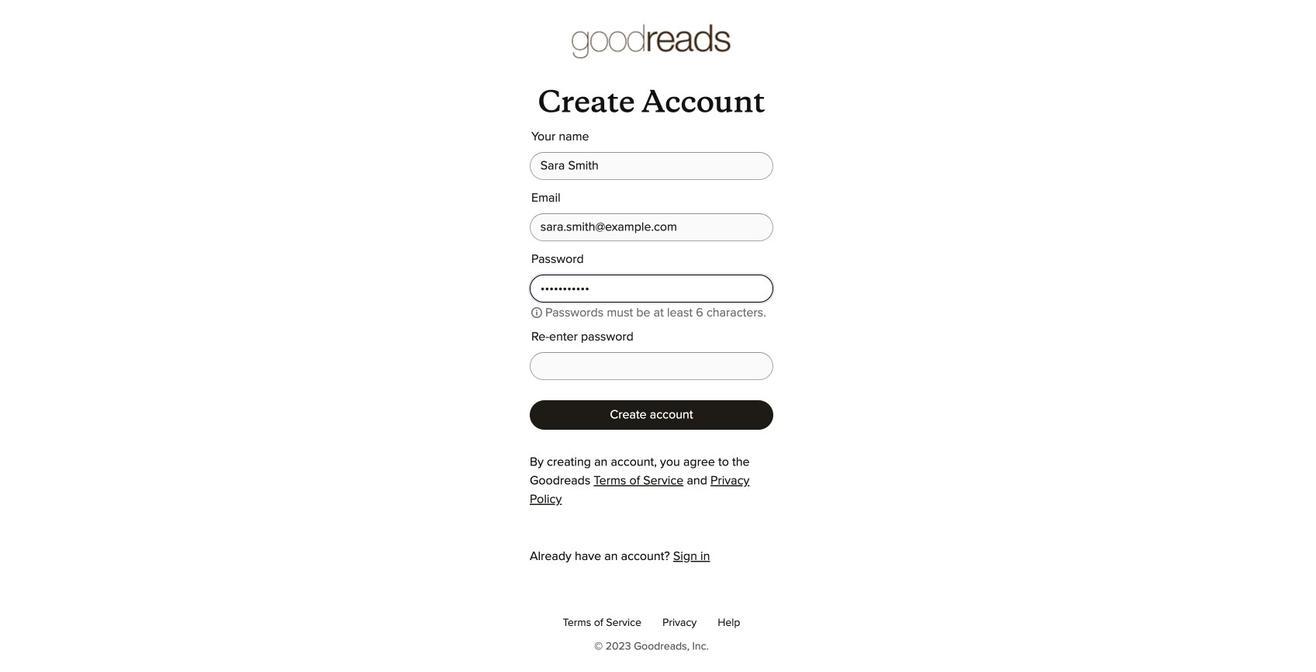 Task type: locate. For each thing, give the bounding box(es) containing it.
None submit
[[530, 400, 773, 430]]

None password field
[[530, 352, 773, 380]]

None email field
[[530, 213, 773, 241]]



Task type: describe. For each thing, give the bounding box(es) containing it.
alert image
[[531, 307, 542, 318]]

goodreads image
[[572, 23, 731, 61]]

First and last name text field
[[530, 152, 773, 180]]

At least 6 characters password field
[[530, 275, 773, 303]]



Task type: vqa. For each thing, say whether or not it's contained in the screenshot.
the graphic
no



